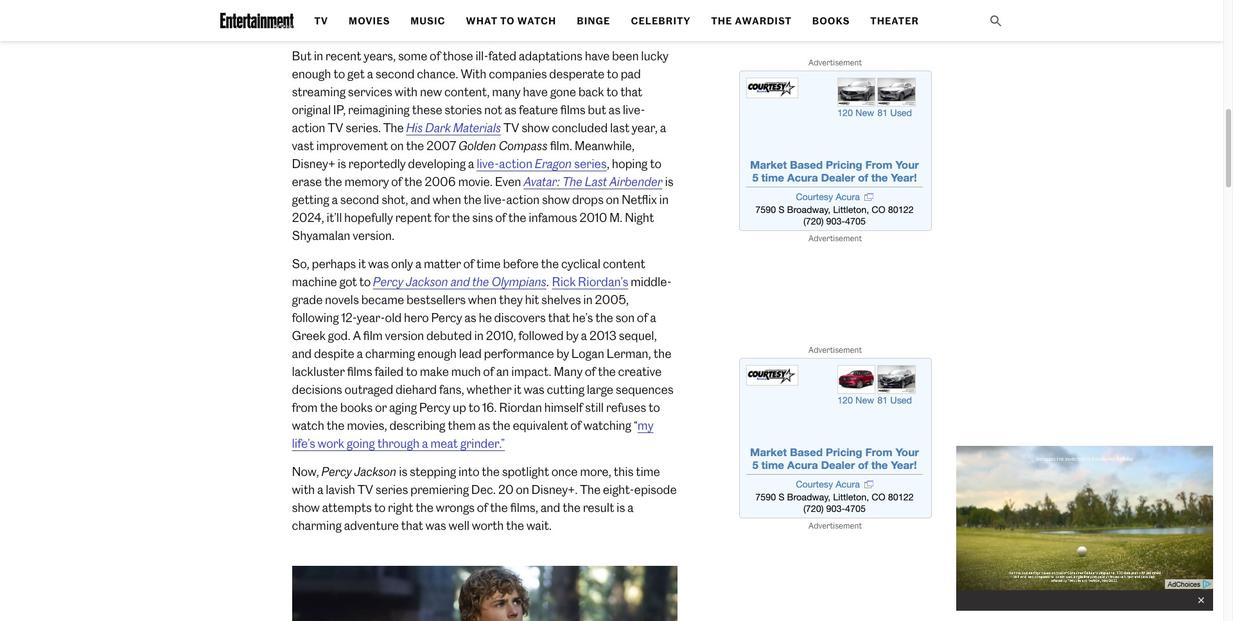 Task type: vqa. For each thing, say whether or not it's contained in the screenshot.
spear
no



Task type: describe. For each thing, give the bounding box(es) containing it.
movies
[[349, 15, 390, 27]]

to left get
[[334, 66, 345, 81]]

is down through at left bottom
[[399, 465, 408, 480]]

his dark materials link
[[406, 120, 501, 135]]

live- inside is getting a second shot, and when the live-action show drops on netflix in 2024, it'll hopefully repent for the sins of the infamous 2010 m. night shyamalan version.
[[484, 192, 506, 207]]

the right erase
[[324, 174, 342, 189]]

avatar:
[[524, 174, 560, 189]]

now,
[[292, 465, 319, 480]]

up
[[453, 401, 466, 415]]

through
[[377, 437, 420, 451]]

avatar: the last airbender
[[524, 174, 663, 189]]

to up the my
[[649, 401, 660, 415]]

and down "matter"
[[451, 275, 470, 289]]

the left last
[[563, 174, 583, 189]]

that inside the is stepping into the spotlight once more, this time with a lavish tv series premiering dec. 20 on disney+. the eight-episode show attempts to right the wrongs of the films, and the result is a charming adventure that was well worth the wait.
[[401, 519, 423, 534]]

a inside but in recent years, some of those ill-fated adaptations have been lucky enough to get a second chance. with companies desperate to pad streaming services with new content, many have gone back to that original ip, reimagining these stories not as feature films but as live- action tv series. the
[[367, 66, 373, 81]]

a left lavish
[[317, 483, 324, 498]]

1 advertisement region from the top
[[739, 71, 932, 231]]

in down he
[[474, 329, 484, 343]]

episode
[[634, 483, 677, 498]]

last
[[585, 174, 607, 189]]

2 advertisement region from the top
[[739, 358, 932, 519]]

lackluster
[[292, 365, 345, 379]]

got
[[340, 275, 357, 289]]

percy left up
[[419, 401, 450, 415]]

reimagining
[[348, 102, 410, 117]]

tv inside but in recent years, some of those ill-fated adaptations have been lucky enough to get a second chance. with companies desperate to pad streaming services with new content, many have gone back to that original ip, reimagining these stories not as feature films but as live- action tv series. the
[[328, 120, 343, 135]]

of inside , hoping to erase the memory of the 2006 movie. even
[[391, 174, 402, 189]]

this
[[614, 465, 634, 480]]

infamous
[[529, 210, 577, 225]]

my
[[638, 419, 654, 433]]

golden compass
[[458, 138, 550, 153]]

a inside tv show concluded last year, a vast improvement on the 2007
[[660, 120, 667, 135]]

the down 20 in the bottom of the page
[[490, 501, 508, 516]]

series inside the is stepping into the spotlight once more, this time with a lavish tv series premiering dec. 20 on disney+. the eight-episode show attempts to right the wrongs of the films, and the result is a charming adventure that was well worth the wait.
[[376, 483, 408, 498]]

12-
[[341, 311, 357, 325]]

show inside is getting a second shot, and when the live-action show drops on netflix in 2024, it'll hopefully repent for the sins of the infamous 2010 m. night shyamalan version.
[[542, 192, 570, 207]]

wrongs
[[436, 501, 475, 516]]

impact.
[[511, 365, 552, 379]]

what to watch
[[466, 15, 557, 27]]

charming inside the is stepping into the spotlight once more, this time with a lavish tv series premiering dec. 20 on disney+. the eight-episode show attempts to right the wrongs of the films, and the result is a charming adventure that was well worth the wait.
[[292, 519, 342, 534]]

on inside tv show concluded last year, a vast improvement on the 2007
[[391, 138, 404, 153]]

failed
[[375, 365, 404, 379]]

compass
[[499, 138, 548, 153]]

those
[[443, 49, 473, 63]]

of inside is getting a second shot, and when the live-action show drops on netflix in 2024, it'll hopefully repent for the sins of the infamous 2010 m. night shyamalan version.
[[496, 210, 506, 225]]

1 horizontal spatial have
[[585, 49, 610, 63]]

watching
[[584, 419, 632, 433]]

dec.
[[471, 483, 496, 498]]

walker scobell - percy jackson & the olympians image
[[292, 566, 677, 622]]

son
[[616, 311, 635, 325]]

film. meanwhile, disney+ is reportedly developing a
[[292, 138, 635, 171]]

the right "for"
[[452, 210, 470, 225]]

percy up lavish
[[322, 465, 352, 480]]

percy up became at left top
[[373, 275, 403, 289]]

reportedly
[[349, 156, 406, 171]]

right
[[388, 501, 413, 516]]

a inside is getting a second shot, and when the live-action show drops on netflix in 2024, it'll hopefully repent for the sins of the infamous 2010 m. night shyamalan version.
[[332, 192, 338, 207]]

,
[[607, 156, 610, 171]]

gone
[[550, 84, 576, 99]]

of inside but in recent years, some of those ill-fated adaptations have been lucky enough to get a second chance. with companies desperate to pad streaming services with new content, many have gone back to that original ip, reimagining these stories not as feature films but as live- action tv series. the
[[430, 49, 441, 63]]

watch
[[517, 15, 557, 27]]

a up sequel,
[[650, 311, 656, 325]]

of down logan
[[585, 365, 596, 379]]

rick
[[552, 275, 576, 289]]

show inside tv show concluded last year, a vast improvement on the 2007
[[522, 120, 550, 135]]

the down decisions
[[320, 401, 338, 415]]

but in recent years, some of those ill-fated adaptations have been lucky enough to get a second chance. with companies desperate to pad streaming services with new content, many have gone back to that original ip, reimagining these stories not as feature films but as live- action tv series. the
[[292, 49, 669, 135]]

and inside is getting a second shot, and when the live-action show drops on netflix in 2024, it'll hopefully repent for the sins of the infamous 2010 m. night shyamalan version.
[[411, 192, 430, 207]]

2007
[[426, 138, 456, 153]]

netflix
[[622, 192, 657, 207]]

to up diehard on the left bottom of the page
[[406, 365, 418, 379]]

to left pad
[[607, 66, 619, 81]]

before
[[503, 257, 539, 271]]

logan
[[572, 347, 604, 361]]

of right son
[[637, 311, 648, 325]]

1 horizontal spatial eragon
[[535, 156, 572, 171]]

2006
[[425, 174, 456, 189]]

of inside the is stepping into the spotlight once more, this time with a lavish tv series premiering dec. 20 on disney+. the eight-episode show attempts to right the wrongs of the films, and the result is a charming adventure that was well worth the wait.
[[477, 501, 488, 516]]

ill-
[[476, 49, 489, 63]]

memory
[[345, 174, 389, 189]]

he
[[479, 311, 492, 325]]

watch
[[292, 419, 324, 433]]

charming inside middle- grade novels became bestsellers when they hit shelves in 2005, following 12-year-old hero percy as he discovers that he's the son of a greek god. a film version debuted in 2010, followed by a 2013 sequel, and despite a charming enough lead performance by logan lerman, the lackluster films failed to make much of an impact. many of the creative decisions outraged diehard fans, whether it was cutting large sequences from the books or aging percy up to 16. riordan himself still refuses to watch the movies, describing them as the equivalent of watching "
[[365, 347, 415, 361]]

sequences
[[616, 383, 674, 397]]

what
[[466, 15, 498, 27]]

the down premiering
[[416, 501, 434, 516]]

avatar: the last airbender link
[[524, 174, 663, 189]]

content,
[[444, 84, 490, 99]]

the up dec. in the bottom left of the page
[[482, 465, 500, 480]]

was inside middle- grade novels became bestsellers when they hit shelves in 2005, following 12-year-old hero percy as he discovers that he's the son of a greek god. a film version debuted in 2010, followed by a 2013 sequel, and despite a charming enough lead performance by logan lerman, the lackluster films failed to make much of an impact. many of the creative decisions outraged diehard fans, whether it was cutting large sequences from the books or aging percy up to 16. riordan himself still refuses to watch the movies, describing them as the equivalent of watching "
[[524, 383, 545, 397]]

the inside the is stepping into the spotlight once more, this time with a lavish tv series premiering dec. 20 on disney+. the eight-episode show attempts to right the wrongs of the films, and the result is a charming adventure that was well worth the wait.
[[580, 483, 601, 498]]

when inside is getting a second shot, and when the live-action show drops on netflix in 2024, it'll hopefully repent for the sins of the infamous 2010 m. night shyamalan version.
[[433, 192, 461, 207]]

the up shot,
[[404, 174, 422, 189]]

show inside the is stepping into the spotlight once more, this time with a lavish tv series premiering dec. 20 on disney+. the eight-episode show attempts to right the wrongs of the films, and the result is a charming adventure that was well worth the wait.
[[292, 501, 320, 516]]

my life's work going through a meat grinder."
[[292, 419, 654, 451]]

theater
[[871, 15, 919, 27]]

make
[[420, 365, 449, 379]]

it inside so, perhaps it was only a matter of time before the cyclical content machine got to
[[358, 257, 366, 271]]

1 vertical spatial have
[[523, 84, 548, 99]]

the up he
[[473, 275, 489, 289]]

0 vertical spatial series
[[574, 156, 607, 171]]

2013
[[590, 329, 617, 343]]

lead
[[459, 347, 482, 361]]

aging
[[389, 401, 417, 415]]

god.
[[328, 329, 351, 343]]

enough inside middle- grade novels became bestsellers when they hit shelves in 2005, following 12-year-old hero percy as he discovers that he's the son of a greek god. a film version debuted in 2010, followed by a 2013 sequel, and despite a charming enough lead performance by logan lerman, the lackluster films failed to make much of an impact. many of the creative decisions outraged diehard fans, whether it was cutting large sequences from the books or aging percy up to 16. riordan himself still refuses to watch the movies, describing them as the equivalent of watching "
[[418, 347, 457, 361]]

films inside but in recent years, some of those ill-fated adaptations have been lucky enough to get a second chance. with companies desperate to pad streaming services with new content, many have gone back to that original ip, reimagining these stories not as feature films but as live- action tv series. the
[[561, 102, 586, 117]]

original
[[292, 102, 331, 117]]

bestsellers
[[407, 293, 466, 307]]

perhaps
[[312, 257, 356, 271]]

1 horizontal spatial jackson
[[406, 275, 448, 289]]

greek
[[292, 329, 326, 343]]

the down movie.
[[464, 192, 482, 207]]

of inside so, perhaps it was only a matter of time before the cyclical content machine got to
[[463, 257, 474, 271]]

novels
[[325, 293, 359, 307]]

the down 16.
[[493, 419, 511, 433]]

to right back
[[607, 84, 618, 99]]

once
[[552, 465, 578, 480]]

second inside is getting a second shot, and when the live-action show drops on netflix in 2024, it'll hopefully repent for the sins of the infamous 2010 m. night shyamalan version.
[[340, 192, 379, 207]]

time for of
[[476, 257, 501, 271]]

improvement
[[316, 138, 388, 153]]

himself
[[544, 401, 583, 415]]

as left he
[[465, 311, 477, 325]]

wait.
[[527, 519, 552, 534]]

airbender
[[610, 174, 663, 189]]

dark
[[425, 120, 451, 135]]

back
[[579, 84, 604, 99]]

the right the sins at the left
[[509, 210, 527, 225]]

on inside is getting a second shot, and when the live-action show drops on netflix in 2024, it'll hopefully repent for the sins of the infamous 2010 m. night shyamalan version.
[[606, 192, 619, 207]]

1 vertical spatial action
[[499, 156, 533, 171]]

get
[[347, 66, 365, 81]]

with inside but in recent years, some of those ill-fated adaptations have been lucky enough to get a second chance. with companies desperate to pad streaming services with new content, many have gone back to that original ip, reimagining these stories not as feature films but as live- action tv series. the
[[395, 84, 418, 99]]

from
[[292, 401, 318, 415]]

enough inside but in recent years, some of those ill-fated adaptations have been lucky enough to get a second chance. with companies desperate to pad streaming services with new content, many have gone back to that original ip, reimagining these stories not as feature films but as live- action tv series. the
[[292, 66, 331, 81]]

still
[[585, 401, 604, 415]]

it inside middle- grade novels became bestsellers when they hit shelves in 2005, following 12-year-old hero percy as he discovers that he's the son of a greek god. a film version debuted in 2010, followed by a 2013 sequel, and despite a charming enough lead performance by logan lerman, the lackluster films failed to make much of an impact. many of the creative decisions outraged diehard fans, whether it was cutting large sequences from the books or aging percy up to 16. riordan himself still refuses to watch the movies, describing them as the equivalent of watching "
[[514, 383, 522, 397]]

0 vertical spatial by
[[566, 329, 579, 343]]

0 horizontal spatial eragon
[[450, 20, 486, 35]]

disney+.
[[532, 483, 578, 498]]

to inside so, perhaps it was only a matter of time before the cyclical content machine got to
[[359, 275, 371, 289]]

recent
[[326, 49, 361, 63]]

the inside so, perhaps it was only a matter of time before the cyclical content machine got to
[[541, 257, 559, 271]]

search image
[[988, 13, 1004, 29]]

the awardist
[[711, 15, 792, 27]]

so,
[[292, 257, 310, 271]]

adaptations
[[519, 49, 583, 63]]

shyamalan
[[292, 228, 351, 243]]

middle-
[[631, 275, 672, 289]]

1 vertical spatial by
[[557, 347, 569, 361]]

content
[[603, 257, 645, 271]]

large
[[587, 383, 614, 397]]

cutting
[[547, 383, 585, 397]]



Task type: locate. For each thing, give the bounding box(es) containing it.
the
[[711, 15, 733, 27], [383, 120, 404, 135], [563, 174, 583, 189], [580, 483, 601, 498]]

0 horizontal spatial films
[[347, 365, 372, 379]]

0 horizontal spatial series
[[376, 483, 408, 498]]

movie.)
[[489, 20, 528, 35]]

was inside so, perhaps it was only a matter of time before the cyclical content machine got to
[[368, 257, 389, 271]]

the up "work"
[[327, 419, 345, 433]]

that inside middle- grade novels became bestsellers when they hit shelves in 2005, following 12-year-old hero percy as he discovers that he's the son of a greek god. a film version debuted in 2010, followed by a 2013 sequel, and despite a charming enough lead performance by logan lerman, the lackluster films failed to make much of an impact. many of the creative decisions outraged diehard fans, whether it was cutting large sequences from the books or aging percy up to 16. riordan himself still refuses to watch the movies, describing them as the equivalent of watching "
[[548, 311, 570, 325]]

action down the even
[[506, 192, 540, 207]]

a down eight-
[[628, 501, 634, 516]]

eragon down film.
[[535, 156, 572, 171]]

action inside but in recent years, some of those ill-fated adaptations have been lucky enough to get a second chance. with companies desperate to pad streaming services with new content, many have gone back to that original ip, reimagining these stories not as feature films but as live- action tv series. the
[[292, 120, 325, 135]]

0 vertical spatial advertisement region
[[739, 71, 932, 231]]

been
[[612, 49, 639, 63]]

1 horizontal spatial with
[[395, 84, 418, 99]]

when inside middle- grade novels became bestsellers when they hit shelves in 2005, following 12-year-old hero percy as he discovers that he's the son of a greek god. a film version debuted in 2010, followed by a 2013 sequel, and despite a charming enough lead performance by logan lerman, the lackluster films failed to make much of an impact. many of the creative decisions outraged diehard fans, whether it was cutting large sequences from the books or aging percy up to 16. riordan himself still refuses to watch the movies, describing them as the equivalent of watching "
[[468, 293, 497, 307]]

is inside is getting a second shot, and when the live-action show drops on netflix in 2024, it'll hopefully repent for the sins of the infamous 2010 m. night shyamalan version.
[[665, 174, 674, 189]]

music link
[[411, 15, 446, 27]]

materials
[[453, 120, 501, 135]]

0 horizontal spatial jackson
[[354, 465, 396, 480]]

2010
[[580, 210, 607, 225]]

time up episode at the bottom
[[636, 465, 660, 480]]

1 horizontal spatial films
[[561, 102, 586, 117]]

the inside tv show concluded last year, a vast improvement on the 2007
[[406, 138, 424, 153]]

a inside my life's work going through a meat grinder."
[[422, 437, 428, 451]]

my life's work going through a meat grinder." link
[[292, 419, 654, 451]]

action inside is getting a second shot, and when the live-action show drops on netflix in 2024, it'll hopefully repent for the sins of the infamous 2010 m. night shyamalan version.
[[506, 192, 540, 207]]

live-action eragon series
[[477, 156, 607, 171]]

many
[[492, 84, 521, 99]]

worth
[[472, 519, 504, 534]]

now, percy jackson
[[292, 465, 399, 480]]

years,
[[364, 49, 396, 63]]

0 horizontal spatial it
[[358, 257, 366, 271]]

0 horizontal spatial have
[[523, 84, 548, 99]]

spotlight
[[502, 465, 549, 480]]

1 horizontal spatial series
[[574, 156, 607, 171]]

so, perhaps it was only a matter of time before the cyclical content machine got to
[[292, 257, 645, 289]]

by up many
[[557, 347, 569, 361]]

a right year,
[[660, 120, 667, 135]]

in down rick riordan's link on the top of page
[[583, 293, 593, 307]]

series up right
[[376, 483, 408, 498]]

time inside so, perhaps it was only a matter of time before the cyclical content machine got to
[[476, 257, 501, 271]]

films up 'outraged'
[[347, 365, 372, 379]]

of left an
[[483, 365, 494, 379]]

life's
[[292, 437, 315, 451]]

second inside but in recent years, some of those ill-fated adaptations have been lucky enough to get a second chance. with companies desperate to pad streaming services with new content, many have gone back to that original ip, reimagining these stories not as feature films but as live- action tv series. the
[[376, 66, 415, 81]]

0 vertical spatial have
[[585, 49, 610, 63]]

of up percy jackson and the olympians link
[[463, 257, 474, 271]]

0 horizontal spatial on
[[391, 138, 404, 153]]

1 horizontal spatial enough
[[418, 347, 457, 361]]

second down years,
[[376, 66, 415, 81]]

concluded
[[552, 120, 608, 135]]

them
[[448, 419, 476, 433]]

theater link
[[871, 15, 919, 27]]

0 vertical spatial charming
[[365, 347, 415, 361]]

enough up streaming
[[292, 66, 331, 81]]

the left his
[[383, 120, 404, 135]]

tv right lavish
[[358, 483, 373, 498]]

0 vertical spatial that
[[621, 84, 643, 99]]

0 vertical spatial with
[[395, 84, 418, 99]]

eragon up the those
[[450, 20, 486, 35]]

grade
[[292, 293, 323, 307]]

tv up golden compass
[[504, 120, 519, 135]]

lavish
[[326, 483, 355, 498]]

to right got
[[359, 275, 371, 289]]

on inside the is stepping into the spotlight once more, this time with a lavish tv series premiering dec. 20 on disney+. the eight-episode show attempts to right the wrongs of the films, and the result is a charming adventure that was well worth the wait.
[[516, 483, 529, 498]]

0 vertical spatial enough
[[292, 66, 331, 81]]

of down himself
[[571, 419, 581, 433]]

is stepping into the spotlight once more, this time with a lavish tv series premiering dec. 20 on disney+. the eight-episode show attempts to right the wrongs of the films, and the result is a charming adventure that was well worth the wait.
[[292, 465, 677, 534]]

charming
[[365, 347, 415, 361], [292, 519, 342, 534]]

services
[[348, 84, 392, 99]]

1 horizontal spatial time
[[636, 465, 660, 480]]

for
[[434, 210, 450, 225]]

and inside middle- grade novels became bestsellers when they hit shelves in 2005, following 12-year-old hero percy as he discovers that he's the son of a greek god. a film version debuted in 2010, followed by a 2013 sequel, and despite a charming enough lead performance by logan lerman, the lackluster films failed to make much of an impact. many of the creative decisions outraged diehard fans, whether it was cutting large sequences from the books or aging percy up to 16. riordan himself still refuses to watch the movies, describing them as the equivalent of watching "
[[292, 347, 312, 361]]

that inside but in recent years, some of those ill-fated adaptations have been lucky enough to get a second chance. with companies desperate to pad streaming services with new content, many have gone back to that original ip, reimagining these stories not as feature films but as live- action tv series. the
[[621, 84, 643, 99]]

refuses
[[606, 401, 646, 415]]

show up the infamous
[[542, 192, 570, 207]]

as right but
[[609, 102, 621, 117]]

0 horizontal spatial enough
[[292, 66, 331, 81]]

his dark materials
[[406, 120, 501, 135]]

2 vertical spatial action
[[506, 192, 540, 207]]

2 vertical spatial show
[[292, 501, 320, 516]]

chance.
[[417, 66, 458, 81]]

1 vertical spatial jackson
[[354, 465, 396, 480]]

2 vertical spatial live-
[[484, 192, 506, 207]]

have up 'feature'
[[523, 84, 548, 99]]

jackson down going
[[354, 465, 396, 480]]

0 horizontal spatial that
[[401, 519, 423, 534]]

1 vertical spatial was
[[524, 383, 545, 397]]

1 vertical spatial that
[[548, 311, 570, 325]]

1 vertical spatial films
[[347, 365, 372, 379]]

.
[[547, 275, 550, 289]]

1 vertical spatial on
[[606, 192, 619, 207]]

in right the but
[[314, 49, 323, 63]]

attempts
[[322, 501, 372, 516]]

as right not
[[505, 102, 517, 117]]

binge link
[[577, 15, 611, 27]]

live- up the sins at the left
[[484, 192, 506, 207]]

in inside but in recent years, some of those ill-fated adaptations have been lucky enough to get a second chance. with companies desperate to pad streaming services with new content, many have gone back to that original ip, reimagining these stories not as feature films but as live- action tv series. the
[[314, 49, 323, 63]]

0 vertical spatial show
[[522, 120, 550, 135]]

in inside is getting a second shot, and when the live-action show drops on netflix in 2024, it'll hopefully repent for the sins of the infamous 2010 m. night shyamalan version.
[[659, 192, 669, 207]]

charming down attempts
[[292, 519, 342, 534]]

1 horizontal spatial it
[[514, 383, 522, 397]]

1 vertical spatial when
[[468, 293, 497, 307]]

0 horizontal spatial with
[[292, 483, 315, 498]]

films,
[[510, 501, 538, 516]]

0 vertical spatial films
[[561, 102, 586, 117]]

1 vertical spatial advertisement region
[[739, 358, 932, 519]]

films inside middle- grade novels became bestsellers when they hit shelves in 2005, following 12-year-old hero percy as he discovers that he's the son of a greek god. a film version debuted in 2010, followed by a 2013 sequel, and despite a charming enough lead performance by logan lerman, the lackluster films failed to make much of an impact. many of the creative decisions outraged diehard fans, whether it was cutting large sequences from the books or aging percy up to 16. riordan himself still refuses to watch the movies, describing them as the equivalent of watching "
[[347, 365, 372, 379]]

the left awardist on the right
[[711, 15, 733, 27]]

to inside , hoping to erase the memory of the 2006 movie. even
[[650, 156, 662, 171]]

percy up debuted
[[431, 311, 462, 325]]

0 horizontal spatial charming
[[292, 519, 342, 534]]

tv inside tv show concluded last year, a vast improvement on the 2007
[[504, 120, 519, 135]]

sequel,
[[619, 329, 657, 343]]

0 vertical spatial when
[[433, 192, 461, 207]]

1 vertical spatial series
[[376, 483, 408, 498]]

and inside the is stepping into the spotlight once more, this time with a lavish tv series premiering dec. 20 on disney+. the eight-episode show attempts to right the wrongs of the films, and the result is a charming adventure that was well worth the wait.
[[541, 501, 560, 516]]

hit
[[525, 293, 539, 307]]

is getting a second shot, and when the live-action show drops on netflix in 2024, it'll hopefully repent for the sins of the infamous 2010 m. night shyamalan version.
[[292, 174, 674, 243]]

machine
[[292, 275, 337, 289]]

new
[[420, 84, 442, 99]]

2 vertical spatial was
[[426, 519, 446, 534]]

0 vertical spatial on
[[391, 138, 404, 153]]

0 vertical spatial it
[[358, 257, 366, 271]]

some
[[398, 49, 428, 63]]

0 vertical spatial action
[[292, 120, 325, 135]]

the up . at the top of the page
[[541, 257, 559, 271]]

tv up recent
[[314, 15, 328, 27]]

year-
[[357, 311, 385, 325]]

1 vertical spatial time
[[636, 465, 660, 480]]

action down compass
[[499, 156, 533, 171]]

a up movie.
[[468, 156, 474, 171]]

much
[[451, 365, 481, 379]]

have up desperate
[[585, 49, 610, 63]]

the up large at the left bottom
[[598, 365, 616, 379]]

fated
[[489, 49, 517, 63]]

when up "for"
[[433, 192, 461, 207]]

to inside the is stepping into the spotlight once more, this time with a lavish tv series premiering dec. 20 on disney+. the eight-episode show attempts to right the wrongs of the films, and the result is a charming adventure that was well worth the wait.
[[374, 501, 386, 516]]

0 vertical spatial was
[[368, 257, 389, 271]]

the up the 2013
[[595, 311, 613, 325]]

music
[[411, 15, 446, 27]]

riordan's
[[578, 275, 629, 289]]

discovers
[[494, 311, 546, 325]]

on
[[391, 138, 404, 153], [606, 192, 619, 207], [516, 483, 529, 498]]

1 horizontal spatial when
[[468, 293, 497, 307]]

not
[[484, 102, 502, 117]]

but
[[292, 49, 312, 63]]

repent
[[395, 210, 432, 225]]

0 horizontal spatial when
[[433, 192, 461, 207]]

0 horizontal spatial was
[[368, 257, 389, 271]]

2024,
[[292, 210, 324, 225]]

by down he's
[[566, 329, 579, 343]]

a left meat
[[422, 437, 428, 451]]

streaming
[[292, 84, 346, 99]]

more,
[[580, 465, 612, 480]]

developing
[[408, 156, 466, 171]]

0 vertical spatial live-
[[623, 102, 645, 117]]

outraged
[[345, 383, 393, 397]]

time up percy jackson and the olympians . rick riordan's
[[476, 257, 501, 271]]

that down pad
[[621, 84, 643, 99]]

1 vertical spatial show
[[542, 192, 570, 207]]

1 vertical spatial second
[[340, 192, 379, 207]]

percy
[[373, 275, 403, 289], [431, 311, 462, 325], [419, 401, 450, 415], [322, 465, 352, 480]]

films up concluded
[[561, 102, 586, 117]]

1 vertical spatial charming
[[292, 519, 342, 534]]

the down disney+.
[[563, 501, 581, 516]]

is right the airbender
[[665, 174, 674, 189]]

it
[[358, 257, 366, 271], [514, 383, 522, 397]]

of up shot,
[[391, 174, 402, 189]]

his
[[406, 120, 423, 135]]

1 horizontal spatial on
[[516, 483, 529, 498]]

in right netflix
[[659, 192, 669, 207]]

fans,
[[439, 383, 464, 397]]

show down the now,
[[292, 501, 320, 516]]

that down shelves
[[548, 311, 570, 325]]

movies link
[[349, 15, 390, 27]]

series up avatar: the last airbender
[[574, 156, 607, 171]]

2 horizontal spatial on
[[606, 192, 619, 207]]

with left new
[[395, 84, 418, 99]]

on up m.
[[606, 192, 619, 207]]

hopefully
[[344, 210, 393, 225]]

with
[[395, 84, 418, 99], [292, 483, 315, 498]]

1 vertical spatial it
[[514, 383, 522, 397]]

hero
[[404, 311, 429, 325]]

when up he
[[468, 293, 497, 307]]

is down improvement
[[338, 156, 346, 171]]

binge
[[577, 15, 611, 27]]

time inside the is stepping into the spotlight once more, this time with a lavish tv series premiering dec. 20 on disney+. the eight-episode show attempts to right the wrongs of the films, and the result is a charming adventure that was well worth the wait.
[[636, 465, 660, 480]]

2005,
[[595, 293, 629, 307]]

last
[[610, 120, 630, 135]]

the up creative
[[654, 347, 672, 361]]

enough up make
[[418, 347, 457, 361]]

debuted
[[427, 329, 472, 343]]

2 vertical spatial on
[[516, 483, 529, 498]]

films
[[561, 102, 586, 117], [347, 365, 372, 379]]

riordan
[[499, 401, 542, 415]]

with down the now,
[[292, 483, 315, 498]]

percy jackson and the olympians link
[[373, 275, 547, 289]]

a inside the film. meanwhile, disney+ is reportedly developing a
[[468, 156, 474, 171]]

as up grinder."
[[478, 419, 490, 433]]

1 vertical spatial with
[[292, 483, 315, 498]]

that down right
[[401, 519, 423, 534]]

with inside the is stepping into the spotlight once more, this time with a lavish tv series premiering dec. 20 on disney+. the eight-episode show attempts to right the wrongs of the films, and the result is a charming adventure that was well worth the wait.
[[292, 483, 315, 498]]

a up it'll on the left top of page
[[332, 192, 338, 207]]

they
[[499, 293, 523, 307]]

2 vertical spatial that
[[401, 519, 423, 534]]

and down greek
[[292, 347, 312, 361]]

was inside the is stepping into the spotlight once more, this time with a lavish tv series premiering dec. 20 on disney+. the eight-episode show attempts to right the wrongs of the films, and the result is a charming adventure that was well worth the wait.
[[426, 519, 446, 534]]

0 vertical spatial jackson
[[406, 275, 448, 289]]

live- up year,
[[623, 102, 645, 117]]

tv show concluded last year, a vast improvement on the 2007
[[292, 120, 667, 153]]

disney+
[[292, 156, 335, 171]]

0 horizontal spatial time
[[476, 257, 501, 271]]

a right the only
[[415, 257, 422, 271]]

was left well
[[426, 519, 446, 534]]

tv down ip,
[[328, 120, 343, 135]]

a right get
[[367, 66, 373, 81]]

1 horizontal spatial was
[[426, 519, 446, 534]]

the down films,
[[506, 519, 524, 534]]

of down dec. in the bottom left of the page
[[477, 501, 488, 516]]

show down 'feature'
[[522, 120, 550, 135]]

is down eight-
[[617, 501, 625, 516]]

is inside the film. meanwhile, disney+ is reportedly developing a
[[338, 156, 346, 171]]

of up "chance."
[[430, 49, 441, 63]]

live- down golden
[[477, 156, 499, 171]]

cyclical
[[561, 257, 601, 271]]

0 vertical spatial time
[[476, 257, 501, 271]]

1 vertical spatial eragon
[[535, 156, 572, 171]]

live- inside but in recent years, some of those ill-fated adaptations have been lucky enough to get a second chance. with companies desperate to pad streaming services with new content, many have gone back to that original ip, reimagining these stories not as feature films but as live- action tv series. the
[[623, 102, 645, 117]]

to
[[500, 15, 515, 27]]

a down he's
[[581, 329, 587, 343]]

shelves
[[542, 293, 581, 307]]

these
[[412, 102, 442, 117]]

1 horizontal spatial that
[[548, 311, 570, 325]]

m.
[[610, 210, 623, 225]]

the down his
[[406, 138, 424, 153]]

percy jackson and the olympians . rick riordan's
[[373, 275, 629, 289]]

on right 20 in the bottom of the page
[[516, 483, 529, 498]]

tv inside the is stepping into the spotlight once more, this time with a lavish tv series premiering dec. 20 on disney+. the eight-episode show attempts to right the wrongs of the films, and the result is a charming adventure that was well worth the wait.
[[358, 483, 373, 498]]

to right up
[[469, 401, 480, 415]]

the inside but in recent years, some of those ill-fated adaptations have been lucky enough to get a second chance. with companies desperate to pad streaming services with new content, many have gone back to that original ip, reimagining these stories not as feature films but as live- action tv series. the
[[383, 120, 404, 135]]

2 horizontal spatial was
[[524, 383, 545, 397]]

and up the repent
[[411, 192, 430, 207]]

1 vertical spatial enough
[[418, 347, 457, 361]]

a inside so, perhaps it was only a matter of time before the cyclical content machine got to
[[415, 257, 422, 271]]

1 horizontal spatial charming
[[365, 347, 415, 361]]

premiering
[[411, 483, 469, 498]]

the down more,
[[580, 483, 601, 498]]

time for this
[[636, 465, 660, 480]]

1 vertical spatial live-
[[477, 156, 499, 171]]

home image
[[220, 13, 294, 28]]

the
[[406, 138, 424, 153], [324, 174, 342, 189], [404, 174, 422, 189], [464, 192, 482, 207], [452, 210, 470, 225], [509, 210, 527, 225], [541, 257, 559, 271], [473, 275, 489, 289], [595, 311, 613, 325], [654, 347, 672, 361], [598, 365, 616, 379], [320, 401, 338, 415], [327, 419, 345, 433], [493, 419, 511, 433], [482, 465, 500, 480], [416, 501, 434, 516], [490, 501, 508, 516], [563, 501, 581, 516], [506, 519, 524, 534]]

to up adventure
[[374, 501, 386, 516]]

0 vertical spatial second
[[376, 66, 415, 81]]

a down a at the bottom left
[[357, 347, 363, 361]]

2 horizontal spatial that
[[621, 84, 643, 99]]

charming up failed
[[365, 347, 415, 361]]

it up riordan
[[514, 383, 522, 397]]

year,
[[632, 120, 658, 135]]

second down memory
[[340, 192, 379, 207]]

the awardist link
[[711, 15, 792, 27]]

0 vertical spatial eragon
[[450, 20, 486, 35]]

old
[[385, 311, 402, 325]]

advertisement region
[[739, 71, 932, 231], [739, 358, 932, 519]]



